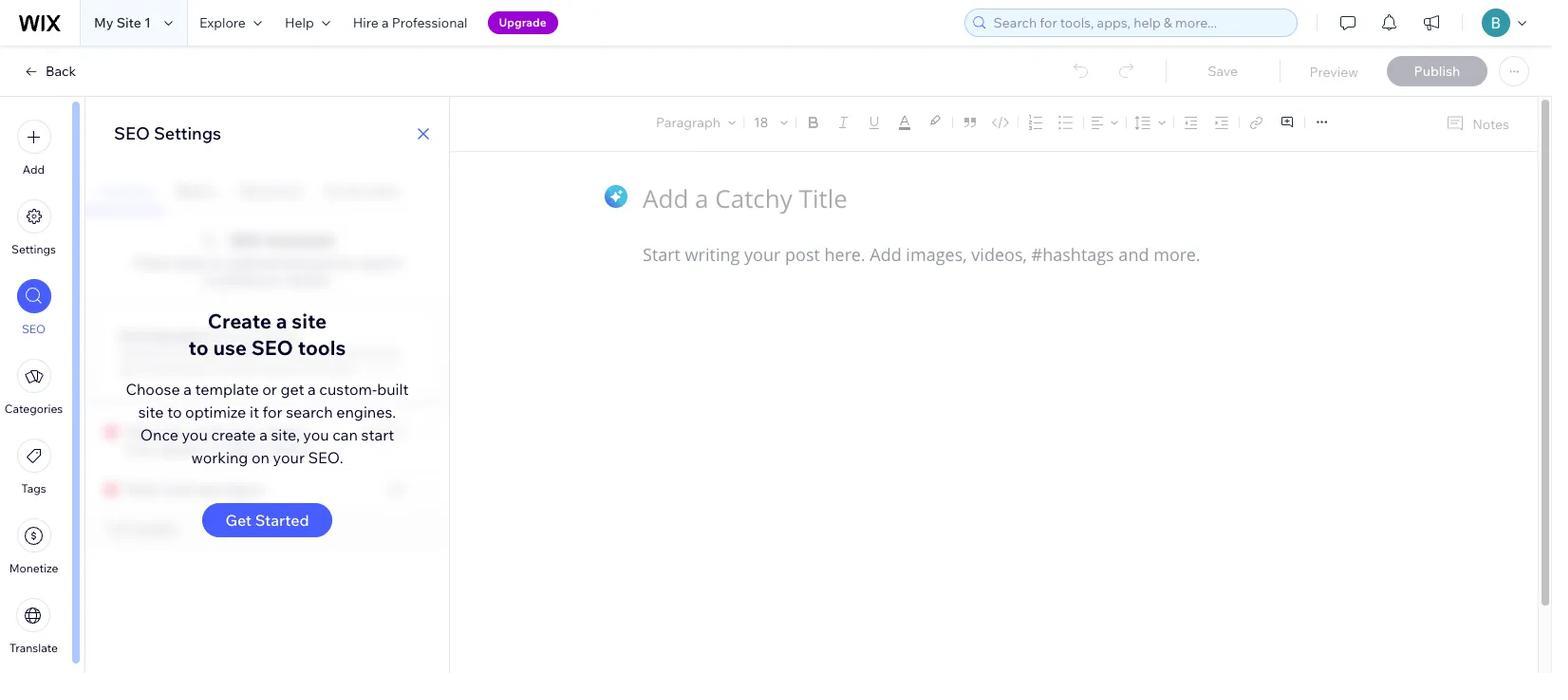 Task type: vqa. For each thing, say whether or not it's contained in the screenshot.
search inside Choose a template or get a custom-built site to optimize it for search engines. Once you create a site, you can start working on your SEO.
yes



Task type: locate. For each thing, give the bounding box(es) containing it.
2 you from the left
[[303, 425, 329, 444]]

tools
[[298, 335, 346, 359]]

optimize down template
[[185, 402, 246, 421]]

get inside allow this post to get indexed (may appear in search results)
[[235, 424, 256, 441]]

share
[[365, 182, 399, 199]]

and
[[258, 272, 281, 289], [378, 346, 398, 360]]

a right 'choose'
[[184, 379, 192, 398]]

this right allow
[[162, 424, 185, 441]]

add button
[[17, 120, 51, 177]]

engines.
[[336, 402, 396, 421]]

tasks inside focus keyword (premium feature) upgrade to a premium plan to choose a keyword and get related tasks to better optimize this post.
[[180, 361, 208, 376]]

1 horizontal spatial and
[[378, 346, 398, 360]]

1 vertical spatial settings
[[11, 242, 56, 256]]

this down tools
[[307, 361, 326, 376]]

1 vertical spatial assistant
[[265, 231, 334, 250]]

Add a Catchy Title text field
[[643, 182, 1326, 215]]

1 horizontal spatial for
[[340, 255, 358, 272]]

to left use
[[189, 335, 209, 359]]

1 horizontal spatial post
[[309, 255, 337, 272]]

settings up seo button
[[11, 242, 56, 256]]

menu
[[0, 108, 67, 667]]

get right "or"
[[281, 379, 304, 398]]

professional
[[392, 14, 468, 31]]

2 vertical spatial this
[[162, 424, 185, 441]]

premium
[[191, 346, 239, 360]]

0 horizontal spatial site
[[138, 402, 164, 421]]

0 vertical spatial this
[[283, 255, 306, 272]]

you
[[182, 425, 208, 444], [303, 425, 329, 444]]

1 you from the left
[[182, 425, 208, 444]]

0 vertical spatial and
[[258, 272, 281, 289]]

2 horizontal spatial get
[[281, 379, 304, 398]]

keyword up post.
[[331, 346, 376, 360]]

0 vertical spatial keyword
[[155, 329, 202, 343]]

for right it
[[263, 402, 283, 421]]

assistant button
[[85, 171, 166, 212]]

0 vertical spatial post
[[309, 255, 337, 272]]

feature)
[[258, 329, 300, 343]]

this inside allow this post to get indexed (may appear in search results)
[[162, 424, 185, 441]]

post
[[309, 255, 337, 272], [188, 424, 216, 441]]

create
[[211, 425, 256, 444]]

search down share
[[360, 255, 402, 272]]

upgrade inside focus keyword (premium feature) upgrade to a premium plan to choose a keyword and get related tasks to better optimize this post.
[[120, 346, 166, 360]]

this inside focus keyword (premium feature) upgrade to a premium plan to choose a keyword and get related tasks to better optimize this post.
[[307, 361, 326, 376]]

get started
[[225, 510, 309, 529]]

0 horizontal spatial and
[[258, 272, 281, 289]]

working
[[191, 448, 248, 467]]

0 vertical spatial for
[[340, 255, 358, 272]]

1 vertical spatial this
[[307, 361, 326, 376]]

assistant down "seo settings"
[[97, 182, 154, 199]]

to up create
[[211, 255, 224, 272]]

and inside focus keyword (premium feature) upgrade to a premium plan to choose a keyword and get related tasks to better optimize this post.
[[378, 346, 398, 360]]

social share
[[325, 182, 399, 199]]

search right in
[[220, 441, 261, 458]]

0 vertical spatial get
[[120, 361, 137, 376]]

better
[[224, 361, 256, 376]]

search
[[360, 255, 402, 272], [286, 402, 333, 421], [220, 441, 261, 458]]

1 vertical spatial search
[[286, 402, 333, 421]]

seo assistant
[[230, 231, 334, 250]]

settings
[[154, 123, 221, 144], [11, 242, 56, 256]]

assistant up visitors on the left top of page
[[265, 231, 334, 250]]

tab list
[[85, 171, 449, 212]]

choose
[[281, 346, 319, 360]]

1 vertical spatial for
[[263, 402, 283, 421]]

assistant
[[97, 182, 154, 199], [265, 231, 334, 250]]

can
[[333, 425, 358, 444]]

follow
[[133, 255, 173, 272]]

a left premium
[[182, 346, 189, 360]]

upgrade right the 'professional'
[[499, 15, 547, 29]]

social share button
[[313, 171, 411, 212]]

search inside the follow tasks to optimize this post for search engines and visitors
[[360, 255, 402, 272]]

post inside allow this post to get indexed (may appear in search results)
[[188, 424, 216, 441]]

tasks down premium
[[180, 361, 208, 376]]

indexed
[[259, 424, 308, 441]]

allow
[[125, 424, 159, 441]]

your
[[273, 448, 305, 467]]

engines
[[206, 272, 255, 289]]

choose
[[126, 379, 180, 398]]

site up tools
[[292, 308, 327, 333]]

0 vertical spatial search
[[360, 255, 402, 272]]

1 vertical spatial get
[[281, 379, 304, 398]]

and left visitors on the left top of page
[[258, 272, 281, 289]]

0 vertical spatial site
[[292, 308, 327, 333]]

0 vertical spatial settings
[[154, 123, 221, 144]]

post down seo assistant at top
[[309, 255, 337, 272]]

site up allow
[[138, 402, 164, 421]]

back button
[[23, 63, 76, 80]]

1 vertical spatial site
[[138, 402, 164, 421]]

2 vertical spatial optimize
[[185, 402, 246, 421]]

basics button
[[166, 171, 228, 212]]

0 horizontal spatial settings
[[11, 242, 56, 256]]

seo inside create a site to use seo tools
[[251, 335, 293, 359]]

it
[[250, 402, 259, 421]]

a left site, at left bottom
[[259, 425, 268, 444]]

1 vertical spatial keyword
[[331, 346, 376, 360]]

post
[[108, 522, 132, 537]]

hire a professional link
[[342, 0, 479, 46]]

get
[[120, 361, 137, 376], [281, 379, 304, 398], [235, 424, 256, 441]]

0 vertical spatial optimize
[[227, 255, 280, 272]]

keyword
[[155, 329, 202, 343], [331, 346, 376, 360]]

optimize inside focus keyword (premium feature) upgrade to a premium plan to choose a keyword and get related tasks to better optimize this post.
[[259, 361, 304, 376]]

settings button
[[11, 199, 56, 256]]

insights
[[134, 522, 177, 537]]

a up choose
[[276, 308, 287, 333]]

1 vertical spatial upgrade
[[120, 346, 166, 360]]

0 horizontal spatial keyword
[[155, 329, 202, 343]]

custom-
[[319, 379, 377, 398]]

0 horizontal spatial assistant
[[97, 182, 154, 199]]

description
[[197, 481, 267, 499]]

get started button
[[203, 503, 332, 537]]

settings inside menu
[[11, 242, 56, 256]]

1 horizontal spatial this
[[283, 255, 306, 272]]

a right hire
[[382, 14, 389, 31]]

to up once
[[167, 402, 182, 421]]

1 horizontal spatial assistant
[[265, 231, 334, 250]]

seo for seo settings
[[114, 123, 150, 144]]

post up working
[[188, 424, 216, 441]]

1 horizontal spatial search
[[286, 402, 333, 421]]

to up the 'related'
[[169, 346, 180, 360]]

to inside choose a template or get a custom-built site to optimize it for search engines. once you create a site, you can start working on your seo.
[[167, 402, 182, 421]]

0 vertical spatial assistant
[[97, 182, 154, 199]]

2 vertical spatial search
[[220, 441, 261, 458]]

site
[[292, 308, 327, 333], [138, 402, 164, 421]]

optimize inside choose a template or get a custom-built site to optimize it for search engines. once you create a site, you can start working on your seo.
[[185, 402, 246, 421]]

to inside create a site to use seo tools
[[189, 335, 209, 359]]

site inside create a site to use seo tools
[[292, 308, 327, 333]]

get inside choose a template or get a custom-built site to optimize it for search engines. once you create a site, you can start working on your seo.
[[281, 379, 304, 398]]

started
[[255, 510, 309, 529]]

you up working
[[182, 425, 208, 444]]

1 vertical spatial and
[[378, 346, 398, 360]]

0 horizontal spatial post
[[188, 424, 216, 441]]

built
[[377, 379, 409, 398]]

to inside the follow tasks to optimize this post for search engines and visitors
[[211, 255, 224, 272]]

and up built in the left of the page
[[378, 346, 398, 360]]

seo.
[[308, 448, 343, 467]]

Search for tools, apps, help & more... field
[[988, 9, 1291, 36]]

(may
[[125, 441, 156, 458]]

1 vertical spatial tasks
[[180, 361, 208, 376]]

keyword up the 'related'
[[155, 329, 202, 343]]

this inside the follow tasks to optimize this post for search engines and visitors
[[283, 255, 306, 272]]

seo inside button
[[22, 322, 46, 336]]

to inside allow this post to get indexed (may appear in search results)
[[219, 424, 232, 441]]

a
[[382, 14, 389, 31], [276, 308, 287, 333], [182, 346, 189, 360], [322, 346, 328, 360], [184, 379, 192, 398], [308, 379, 316, 398], [259, 425, 268, 444]]

my
[[94, 14, 113, 31]]

1 horizontal spatial settings
[[154, 123, 221, 144]]

0 horizontal spatial this
[[162, 424, 185, 441]]

upgrade inside button
[[499, 15, 547, 29]]

basics
[[177, 182, 217, 199]]

help
[[285, 14, 314, 31]]

tasks right the follow
[[176, 255, 208, 272]]

to down premium
[[210, 361, 221, 376]]

seo button
[[17, 279, 51, 336]]

tasks
[[176, 255, 208, 272], [180, 361, 208, 376]]

1 vertical spatial optimize
[[259, 361, 304, 376]]

optimize down seo assistant at top
[[227, 255, 280, 272]]

2 horizontal spatial search
[[360, 255, 402, 272]]

for
[[340, 255, 358, 272], [263, 402, 283, 421]]

seo
[[114, 123, 150, 144], [230, 231, 262, 250], [22, 322, 46, 336], [251, 335, 293, 359]]

appear
[[159, 441, 203, 458]]

1 horizontal spatial get
[[235, 424, 256, 441]]

critical
[[363, 427, 406, 437]]

site inside choose a template or get a custom-built site to optimize it for search engines. once you create a site, you can start working on your seo.
[[138, 402, 164, 421]]

to right in
[[219, 424, 232, 441]]

my site 1
[[94, 14, 151, 31]]

2 horizontal spatial this
[[307, 361, 326, 376]]

1 horizontal spatial upgrade
[[499, 15, 547, 29]]

get down it
[[235, 424, 256, 441]]

a inside create a site to use seo tools
[[276, 308, 287, 333]]

2 vertical spatial get
[[235, 424, 256, 441]]

0 horizontal spatial get
[[120, 361, 137, 376]]

0 horizontal spatial for
[[263, 402, 283, 421]]

search up site, at left bottom
[[286, 402, 333, 421]]

1 horizontal spatial keyword
[[331, 346, 376, 360]]

settings up basics
[[154, 123, 221, 144]]

this down seo assistant at top
[[283, 255, 306, 272]]

0 horizontal spatial you
[[182, 425, 208, 444]]

1 vertical spatial post
[[188, 424, 216, 441]]

0 horizontal spatial upgrade
[[120, 346, 166, 360]]

for right visitors on the left top of page
[[340, 255, 358, 272]]

get for allow this post to get indexed (may appear in search results)
[[235, 424, 256, 441]]

optimize up "or"
[[259, 361, 304, 376]]

assistant inside assistant button
[[97, 182, 154, 199]]

0 vertical spatial tasks
[[176, 255, 208, 272]]

social
[[325, 182, 362, 199]]

to
[[211, 255, 224, 272], [189, 335, 209, 359], [169, 346, 180, 360], [267, 346, 278, 360], [210, 361, 221, 376], [167, 402, 182, 421], [219, 424, 232, 441]]

1 horizontal spatial site
[[292, 308, 327, 333]]

once
[[140, 425, 178, 444]]

0 vertical spatial upgrade
[[499, 15, 547, 29]]

you up seo. at the left bottom
[[303, 425, 329, 444]]

get left the 'related'
[[120, 361, 137, 376]]

paragraph
[[656, 114, 721, 131]]

0 horizontal spatial search
[[220, 441, 261, 458]]

optimize
[[227, 255, 280, 272], [259, 361, 304, 376], [185, 402, 246, 421]]

paragraph button
[[652, 109, 740, 136]]

meta
[[162, 481, 194, 499]]

this
[[283, 255, 306, 272], [307, 361, 326, 376], [162, 424, 185, 441]]

upgrade down focus
[[120, 346, 166, 360]]

1 horizontal spatial you
[[303, 425, 329, 444]]



Task type: describe. For each thing, give the bounding box(es) containing it.
low
[[385, 485, 406, 495]]

seo for seo
[[22, 322, 46, 336]]

monetize
[[9, 561, 58, 575]]

1
[[144, 14, 151, 31]]

upgrade button
[[488, 11, 558, 34]]

(premium
[[204, 329, 256, 343]]

results)
[[264, 441, 310, 458]]

translate
[[10, 641, 58, 655]]

to down feature)
[[267, 346, 278, 360]]

help button
[[273, 0, 342, 46]]

advanced button
[[228, 171, 313, 212]]

monetize button
[[9, 518, 58, 575]]

site,
[[271, 425, 300, 444]]

choose a template or get a custom-built site to optimize it for search engines. once you create a site, you can start working on your seo.
[[126, 379, 409, 467]]

template
[[195, 379, 259, 398]]

search inside choose a template or get a custom-built site to optimize it for search engines. once you create a site, you can start working on your seo.
[[286, 402, 333, 421]]

search inside allow this post to get indexed (may appear in search results)
[[220, 441, 261, 458]]

create a site to use seo tools
[[189, 308, 346, 359]]

plan
[[242, 346, 265, 360]]

notes button
[[1439, 111, 1516, 137]]

site
[[116, 14, 141, 31]]

back
[[46, 63, 76, 80]]

in
[[206, 441, 217, 458]]

menu containing add
[[0, 108, 67, 667]]

tasks inside the follow tasks to optimize this post for search engines and visitors
[[176, 255, 208, 272]]

explore
[[199, 14, 246, 31]]

visitors
[[284, 272, 329, 289]]

advanced
[[240, 182, 302, 199]]

seo for seo assistant
[[230, 231, 262, 250]]

get inside focus keyword (premium feature) upgrade to a premium plan to choose a keyword and get related tasks to better optimize this post.
[[120, 361, 137, 376]]

seo settings
[[114, 123, 221, 144]]

start
[[361, 425, 394, 444]]

hire
[[353, 14, 379, 31]]

get for choose a template or get a custom-built site to optimize it for search engines. once you create a site, you can start working on your seo.
[[281, 379, 304, 398]]

create
[[208, 308, 272, 333]]

get
[[225, 510, 252, 529]]

or
[[262, 379, 277, 398]]

tags button
[[17, 439, 51, 496]]

categories button
[[5, 359, 63, 416]]

write
[[125, 481, 159, 499]]

related
[[140, 361, 177, 376]]

and inside the follow tasks to optimize this post for search engines and visitors
[[258, 272, 281, 289]]

post inside the follow tasks to optimize this post for search engines and visitors
[[309, 255, 337, 272]]

a left custom-
[[308, 379, 316, 398]]

post insights
[[108, 522, 177, 537]]

focus
[[120, 329, 152, 343]]

notes
[[1473, 115, 1510, 132]]

optimize inside the follow tasks to optimize this post for search engines and visitors
[[227, 255, 280, 272]]

allow this post to get indexed (may appear in search results)
[[125, 424, 310, 458]]

categories
[[5, 402, 63, 416]]

write meta description
[[125, 481, 267, 499]]

on
[[252, 448, 270, 467]]

tab list containing assistant
[[85, 171, 449, 212]]

post.
[[329, 361, 356, 376]]

focus keyword (premium feature) upgrade to a premium plan to choose a keyword and get related tasks to better optimize this post.
[[120, 329, 398, 376]]

tags
[[21, 481, 46, 496]]

for inside choose a template or get a custom-built site to optimize it for search engines. once you create a site, you can start working on your seo.
[[263, 402, 283, 421]]

a right choose
[[322, 346, 328, 360]]

use
[[213, 335, 247, 359]]

hire a professional
[[353, 14, 468, 31]]

for inside the follow tasks to optimize this post for search engines and visitors
[[340, 255, 358, 272]]

translate button
[[10, 598, 58, 655]]

follow tasks to optimize this post for search engines and visitors
[[133, 255, 402, 289]]

add
[[23, 162, 45, 177]]



